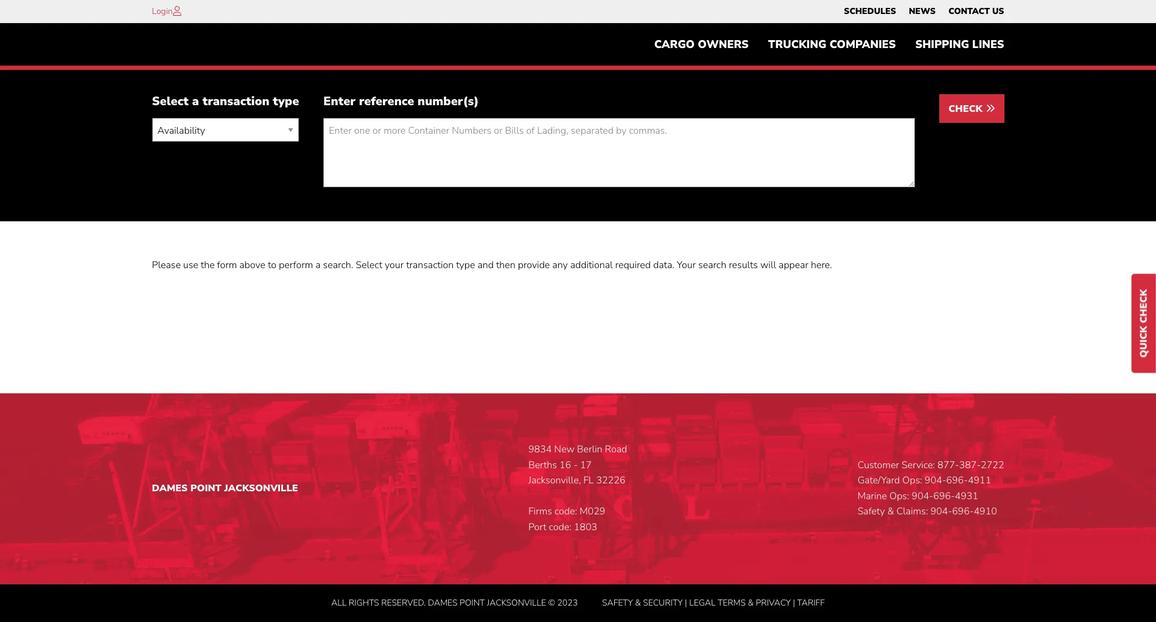 Task type: locate. For each thing, give the bounding box(es) containing it.
0 horizontal spatial a
[[192, 93, 199, 110]]

0 horizontal spatial jacksonville
[[224, 482, 298, 496]]

road
[[605, 443, 627, 457]]

17
[[580, 459, 592, 472]]

0 vertical spatial menu bar
[[838, 3, 1011, 20]]

0 horizontal spatial |
[[685, 598, 687, 609]]

gate/yard
[[858, 474, 900, 488]]

Enter reference number(s) text field
[[324, 118, 915, 188]]

login
[[152, 5, 173, 17]]

a
[[192, 93, 199, 110], [316, 259, 321, 272]]

1 vertical spatial ops:
[[890, 490, 909, 503]]

type left enter on the top left of the page
[[273, 93, 299, 110]]

0 vertical spatial jacksonville
[[224, 482, 298, 496]]

1 horizontal spatial a
[[316, 259, 321, 272]]

transaction
[[203, 93, 269, 110], [406, 259, 454, 272]]

1 vertical spatial jacksonville
[[487, 598, 546, 609]]

1 vertical spatial type
[[456, 259, 475, 272]]

0 vertical spatial 696-
[[946, 474, 968, 488]]

0 vertical spatial point
[[190, 482, 222, 496]]

firms
[[528, 506, 552, 519]]

& inside customer service: 877-387-2722 gate/yard ops: 904-696-4911 marine ops: 904-696-4931 safety & claims: 904-696-4910
[[888, 506, 894, 519]]

dames
[[152, 482, 188, 496], [428, 598, 458, 609]]

marine
[[858, 490, 887, 503]]

0 vertical spatial safety
[[858, 506, 885, 519]]

new
[[554, 443, 575, 457]]

1 vertical spatial safety
[[602, 598, 633, 609]]

jacksonville
[[224, 482, 298, 496], [487, 598, 546, 609]]

32226
[[596, 474, 626, 488]]

menu bar up shipping
[[838, 3, 1011, 20]]

0 horizontal spatial &
[[635, 598, 641, 609]]

1 horizontal spatial |
[[793, 598, 795, 609]]

customer service: 877-387-2722 gate/yard ops: 904-696-4911 marine ops: 904-696-4931 safety & claims: 904-696-4910
[[858, 459, 1004, 519]]

| left tariff link
[[793, 598, 795, 609]]

your
[[677, 259, 696, 272]]

select a transaction type
[[152, 93, 299, 110]]

696-
[[946, 474, 968, 488], [933, 490, 955, 503], [952, 506, 974, 519]]

jacksonville,
[[528, 474, 581, 488]]

&
[[888, 506, 894, 519], [635, 598, 641, 609], [748, 598, 754, 609]]

877-
[[938, 459, 959, 472]]

menu bar down schedules link
[[645, 32, 1014, 57]]

0 horizontal spatial check
[[949, 103, 985, 116]]

| left 'legal'
[[685, 598, 687, 609]]

1 vertical spatial dames
[[428, 598, 458, 609]]

0 vertical spatial dames
[[152, 482, 188, 496]]

safety down marine at the bottom right of page
[[858, 506, 885, 519]]

legal
[[689, 598, 716, 609]]

code: up 1803
[[555, 506, 577, 519]]

2722
[[981, 459, 1004, 472]]

1 vertical spatial menu bar
[[645, 32, 1014, 57]]

companies
[[830, 37, 896, 52]]

9834 new berlin road berths 16 - 17 jacksonville, fl 32226
[[528, 443, 627, 488]]

& right terms
[[748, 598, 754, 609]]

1 horizontal spatial transaction
[[406, 259, 454, 272]]

0 horizontal spatial point
[[190, 482, 222, 496]]

port
[[528, 521, 547, 535]]

angle double right image
[[985, 104, 995, 113]]

0 vertical spatial code:
[[555, 506, 577, 519]]

1 horizontal spatial point
[[460, 598, 485, 609]]

904-
[[925, 474, 946, 488], [912, 490, 933, 503], [931, 506, 952, 519]]

16
[[560, 459, 571, 472]]

berlin
[[577, 443, 603, 457]]

& left the security
[[635, 598, 641, 609]]

then
[[496, 259, 516, 272]]

0 horizontal spatial safety
[[602, 598, 633, 609]]

904- down 877-
[[925, 474, 946, 488]]

type
[[273, 93, 299, 110], [456, 259, 475, 272]]

1 | from the left
[[685, 598, 687, 609]]

here.
[[811, 259, 832, 272]]

news
[[909, 5, 936, 17]]

point
[[190, 482, 222, 496], [460, 598, 485, 609]]

all rights reserved. dames point jacksonville © 2023
[[331, 598, 578, 609]]

ops:
[[903, 474, 922, 488], [890, 490, 909, 503]]

customer
[[858, 459, 899, 472]]

trucking companies link
[[759, 32, 906, 57]]

safety left the security
[[602, 598, 633, 609]]

safety inside customer service: 877-387-2722 gate/yard ops: 904-696-4911 marine ops: 904-696-4931 safety & claims: 904-696-4910
[[858, 506, 885, 519]]

schedules
[[844, 5, 896, 17]]

1 vertical spatial point
[[460, 598, 485, 609]]

0 vertical spatial transaction
[[203, 93, 269, 110]]

appear
[[779, 259, 809, 272]]

4931
[[955, 490, 978, 503]]

shipping lines
[[915, 37, 1004, 52]]

required
[[615, 259, 651, 272]]

0 horizontal spatial select
[[152, 93, 189, 110]]

firms code:  m029 port code:  1803
[[528, 506, 605, 535]]

user image
[[173, 6, 181, 16]]

berths
[[528, 459, 557, 472]]

-
[[574, 459, 578, 472]]

0 vertical spatial 904-
[[925, 474, 946, 488]]

check inside button
[[949, 103, 985, 116]]

0 vertical spatial check
[[949, 103, 985, 116]]

904- right claims:
[[931, 506, 952, 519]]

1 horizontal spatial select
[[356, 259, 382, 272]]

1 horizontal spatial check
[[1137, 289, 1151, 323]]

use
[[183, 259, 198, 272]]

code:
[[555, 506, 577, 519], [549, 521, 572, 535]]

select
[[152, 93, 189, 110], [356, 259, 382, 272]]

2 horizontal spatial &
[[888, 506, 894, 519]]

reference
[[359, 93, 414, 110]]

lines
[[972, 37, 1004, 52]]

ops: up claims:
[[890, 490, 909, 503]]

1 vertical spatial select
[[356, 259, 382, 272]]

& left claims:
[[888, 506, 894, 519]]

4911
[[968, 474, 991, 488]]

1 vertical spatial transaction
[[406, 259, 454, 272]]

login link
[[152, 5, 173, 17]]

news link
[[909, 3, 936, 20]]

1 horizontal spatial safety
[[858, 506, 885, 519]]

code: right port
[[549, 521, 572, 535]]

menu bar containing cargo owners
[[645, 32, 1014, 57]]

0 vertical spatial type
[[273, 93, 299, 110]]

safety
[[858, 506, 885, 519], [602, 598, 633, 609]]

menu bar
[[838, 3, 1011, 20], [645, 32, 1014, 57]]

904- up claims:
[[912, 490, 933, 503]]

ops: down 'service:'
[[903, 474, 922, 488]]

type left and
[[456, 259, 475, 272]]

0 horizontal spatial transaction
[[203, 93, 269, 110]]

privacy
[[756, 598, 791, 609]]

0 horizontal spatial dames
[[152, 482, 188, 496]]

footer
[[0, 394, 1156, 623]]

1 horizontal spatial jacksonville
[[487, 598, 546, 609]]

1 horizontal spatial type
[[456, 259, 475, 272]]

check
[[949, 103, 985, 116], [1137, 289, 1151, 323]]

schedules link
[[844, 3, 896, 20]]

0 vertical spatial ops:
[[903, 474, 922, 488]]



Task type: vqa. For each thing, say whether or not it's contained in the screenshot.
closed related to FRIDAY
no



Task type: describe. For each thing, give the bounding box(es) containing it.
check button
[[940, 95, 1004, 123]]

1803
[[574, 521, 597, 535]]

1 vertical spatial 696-
[[933, 490, 955, 503]]

1 vertical spatial a
[[316, 259, 321, 272]]

1 vertical spatial 904-
[[912, 490, 933, 503]]

to
[[268, 259, 276, 272]]

legal terms & privacy link
[[689, 598, 791, 609]]

security
[[643, 598, 683, 609]]

0 vertical spatial select
[[152, 93, 189, 110]]

footer containing 9834 new berlin road
[[0, 394, 1156, 623]]

enter reference number(s)
[[324, 93, 479, 110]]

1 vertical spatial check
[[1137, 289, 1151, 323]]

0 horizontal spatial type
[[273, 93, 299, 110]]

1 horizontal spatial &
[[748, 598, 754, 609]]

claims:
[[897, 506, 928, 519]]

please
[[152, 259, 181, 272]]

and
[[478, 259, 494, 272]]

shipping lines link
[[906, 32, 1014, 57]]

quick
[[1137, 326, 1151, 358]]

safety & security link
[[602, 598, 683, 609]]

quick check link
[[1132, 274, 1156, 373]]

us
[[992, 5, 1004, 17]]

the
[[201, 259, 215, 272]]

data.
[[653, 259, 675, 272]]

menu bar containing schedules
[[838, 3, 1011, 20]]

387-
[[959, 459, 981, 472]]

contact us link
[[949, 3, 1004, 20]]

results
[[729, 259, 758, 272]]

cargo owners
[[654, 37, 749, 52]]

any
[[552, 259, 568, 272]]

trucking companies
[[768, 37, 896, 52]]

all
[[331, 598, 347, 609]]

quick check
[[1137, 289, 1151, 358]]

service:
[[902, 459, 935, 472]]

contact us
[[949, 5, 1004, 17]]

owners
[[698, 37, 749, 52]]

fl
[[583, 474, 594, 488]]

additional
[[570, 259, 613, 272]]

2 vertical spatial 904-
[[931, 506, 952, 519]]

above
[[239, 259, 265, 272]]

please use the form above to perform a search. select your transaction type and then provide any additional required data. your search results will appear here.
[[152, 259, 832, 272]]

9834
[[528, 443, 552, 457]]

form
[[217, 259, 237, 272]]

tariff
[[797, 598, 825, 609]]

4910
[[974, 506, 997, 519]]

reserved.
[[381, 598, 426, 609]]

perform
[[279, 259, 313, 272]]

enter
[[324, 93, 356, 110]]

1 vertical spatial code:
[[549, 521, 572, 535]]

cargo owners link
[[645, 32, 759, 57]]

number(s)
[[418, 93, 479, 110]]

1 horizontal spatial dames
[[428, 598, 458, 609]]

2023
[[557, 598, 578, 609]]

2 | from the left
[[793, 598, 795, 609]]

contact
[[949, 5, 990, 17]]

safety & security | legal terms & privacy | tariff
[[602, 598, 825, 609]]

cargo
[[654, 37, 695, 52]]

provide
[[518, 259, 550, 272]]

search.
[[323, 259, 353, 272]]

m029
[[580, 506, 605, 519]]

trucking
[[768, 37, 827, 52]]

tariff link
[[797, 598, 825, 609]]

shipping
[[915, 37, 969, 52]]

dames point jacksonville
[[152, 482, 298, 496]]

0 vertical spatial a
[[192, 93, 199, 110]]

©
[[548, 598, 555, 609]]

will
[[760, 259, 776, 272]]

rights
[[349, 598, 379, 609]]

search
[[698, 259, 727, 272]]

2 vertical spatial 696-
[[952, 506, 974, 519]]

your
[[385, 259, 404, 272]]

terms
[[718, 598, 746, 609]]



